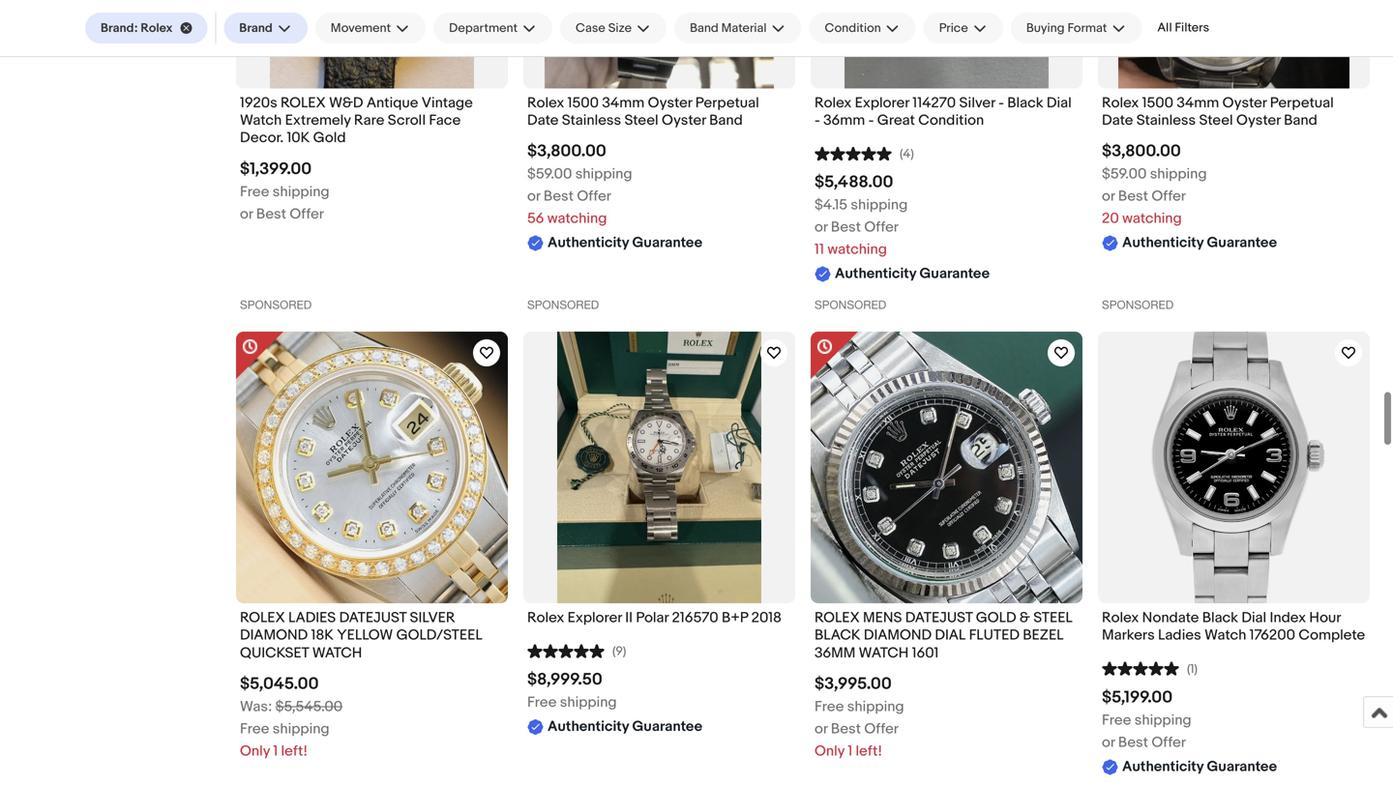 Task type: locate. For each thing, give the bounding box(es) containing it.
0 vertical spatial condition
[[825, 21, 881, 36]]

rolex up markers
[[1102, 610, 1139, 627]]

rolex down 'format'
[[1102, 94, 1139, 112]]

4 sponsored from the left
[[1102, 298, 1174, 311]]

authenticity down $3,800.00 $59.00 shipping or best offer 20 watching
[[1122, 234, 1204, 252]]

1 vertical spatial condition
[[919, 112, 984, 129]]

dial
[[1047, 94, 1072, 112], [1242, 610, 1267, 627]]

rolex 1500 34mm oyster perpetual date stainless steel oyster band
[[527, 94, 759, 129], [1102, 94, 1334, 129]]

rolex up the extremely on the top left of page
[[281, 94, 326, 112]]

offer inside $3,800.00 $59.00 shipping or best offer 56 watching
[[577, 188, 611, 205]]

best up '20'
[[1118, 188, 1149, 205]]

3 sponsored from the left
[[815, 298, 887, 311]]

offer for $3,800.00 $59.00 shipping or best offer 56 watching
[[577, 188, 611, 205]]

rolex inside rolex ladies datejust silver diamond 18k yellow gold/steel quickset watch
[[240, 610, 285, 627]]

5 out of 5 stars image up $5,488.00
[[815, 144, 892, 162]]

1 rolex 1500 34mm oyster perpetual date stainless steel oyster band image from the left
[[545, 0, 774, 88]]

perpetual for $3,800.00 $59.00 shipping or best offer 56 watching
[[696, 94, 759, 112]]

datejust for $5,045.00
[[339, 610, 407, 627]]

0 horizontal spatial steel
[[625, 112, 659, 129]]

stainless for $3,800.00 $59.00 shipping or best offer 56 watching
[[562, 112, 621, 129]]

1 $59.00 from the left
[[527, 166, 572, 183]]

rolex explorer 114270 silver - black dial - 36mm - great condition
[[815, 94, 1072, 129]]

shipping for $5,199.00 free shipping or best offer
[[1135, 712, 1192, 730]]

1 date from the left
[[527, 112, 559, 129]]

1500
[[568, 94, 599, 112], [1142, 94, 1174, 112]]

2 perpetual from the left
[[1270, 94, 1334, 112]]

1 down $5,545.00
[[273, 743, 278, 761]]

0 vertical spatial black
[[1008, 94, 1044, 112]]

or inside $1,399.00 free shipping or best offer
[[240, 206, 253, 223]]

2 sponsored from the left
[[527, 298, 599, 311]]

1
[[273, 743, 278, 761], [848, 743, 853, 761]]

authenticity
[[548, 234, 629, 252], [1122, 234, 1204, 252], [835, 265, 917, 283], [548, 719, 629, 736], [1122, 759, 1204, 776]]

0 horizontal spatial perpetual
[[696, 94, 759, 112]]

free inside $5,199.00 free shipping or best offer
[[1102, 712, 1132, 730]]

authenticity guarantee for 56 watching
[[548, 234, 703, 252]]

2 horizontal spatial -
[[999, 94, 1004, 112]]

0 vertical spatial dial
[[1047, 94, 1072, 112]]

1 horizontal spatial only
[[815, 743, 845, 761]]

diamond down 'mens' on the bottom of the page
[[864, 627, 932, 645]]

offer inside $5,199.00 free shipping or best offer
[[1152, 734, 1186, 752]]

diamond
[[240, 627, 308, 645], [864, 627, 932, 645]]

or inside $3,800.00 $59.00 shipping or best offer 20 watching
[[1102, 188, 1115, 205]]

1 $3,800.00 from the left
[[527, 141, 607, 162]]

0 vertical spatial explorer
[[855, 94, 910, 112]]

offer inside "$5,488.00 $4.15 shipping or best offer 11 watching"
[[864, 219, 899, 236]]

or for $5,199.00 free shipping or best offer
[[1102, 734, 1115, 752]]

date up $3,800.00 $59.00 shipping or best offer 20 watching
[[1102, 112, 1133, 129]]

$59.00 inside $3,800.00 $59.00 shipping or best offer 20 watching
[[1102, 166, 1147, 183]]

explorer up the great
[[855, 94, 910, 112]]

shipping inside $1,399.00 free shipping or best offer
[[273, 183, 330, 201]]

best up '56'
[[544, 188, 574, 205]]

free down $5,199.00
[[1102, 712, 1132, 730]]

0 horizontal spatial condition
[[825, 21, 881, 36]]

1 vertical spatial dial
[[1242, 610, 1267, 627]]

shipping
[[575, 166, 632, 183], [1150, 166, 1207, 183], [273, 183, 330, 201], [851, 197, 908, 214], [560, 694, 617, 712], [847, 699, 904, 716], [1135, 712, 1192, 730], [273, 721, 330, 738]]

material
[[722, 21, 767, 36]]

1 watch from the left
[[312, 645, 362, 662]]

best inside $3,800.00 $59.00 shipping or best offer 56 watching
[[544, 188, 574, 205]]

2 rolex 1500 34mm oyster perpetual date stainless steel oyster band image from the left
[[1118, 0, 1350, 88]]

0 horizontal spatial stainless
[[562, 112, 621, 129]]

rolex 1500 34mm oyster perpetual date stainless steel oyster band down filters
[[1102, 94, 1334, 129]]

free down $1,399.00
[[240, 183, 269, 201]]

free for $8,999.50
[[527, 694, 557, 712]]

0 horizontal spatial dial
[[1047, 94, 1072, 112]]

2 1500 from the left
[[1142, 94, 1174, 112]]

5 out of 5 stars image for $5,488.00
[[815, 144, 892, 162]]

1 diamond from the left
[[240, 627, 308, 645]]

dial up 176200
[[1242, 610, 1267, 627]]

$59.00 inside $3,800.00 $59.00 shipping or best offer 56 watching
[[527, 166, 572, 183]]

rolex 1500 34mm oyster perpetual date stainless steel oyster band link
[[527, 94, 792, 134], [1102, 94, 1366, 134]]

2 watch from the left
[[859, 645, 909, 662]]

offer inside $3,800.00 $59.00 shipping or best offer 20 watching
[[1152, 188, 1186, 205]]

filters
[[1175, 20, 1210, 35]]

1500 down case
[[568, 94, 599, 112]]

or down $3,995.00
[[815, 721, 828, 738]]

2 steel from the left
[[1199, 112, 1233, 129]]

- right silver on the top right
[[999, 94, 1004, 112]]

1 horizontal spatial rolex 1500 34mm oyster perpetual date stainless steel oyster band
[[1102, 94, 1334, 129]]

1 horizontal spatial black
[[1203, 610, 1239, 627]]

date for $3,800.00 $59.00 shipping or best offer 20 watching
[[1102, 112, 1133, 129]]

2 $59.00 from the left
[[1102, 166, 1147, 183]]

black right silver on the top right
[[1008, 94, 1044, 112]]

0 vertical spatial watch
[[240, 112, 282, 129]]

or down $1,399.00
[[240, 206, 253, 223]]

$3,800.00 up '56'
[[527, 141, 607, 162]]

or inside the $3,995.00 free shipping or best offer only 1 left!
[[815, 721, 828, 738]]

0 horizontal spatial explorer
[[568, 610, 622, 627]]

rolex ladies datejust silver diamond 18k yellow gold/steel quickset watch
[[240, 610, 483, 662]]

diamond up 'quickset'
[[240, 627, 308, 645]]

only
[[240, 743, 270, 761], [815, 743, 845, 761]]

0 horizontal spatial only
[[240, 743, 270, 761]]

fluted
[[969, 627, 1020, 645]]

36mm
[[824, 112, 865, 129]]

watch right the ladies
[[1205, 627, 1247, 645]]

or for $3,995.00 free shipping or best offer only 1 left!
[[815, 721, 828, 738]]

authenticity guarantee
[[548, 234, 703, 252], [1122, 234, 1277, 252], [835, 265, 990, 283], [548, 719, 703, 736], [1122, 759, 1277, 776]]

or for $3,800.00 $59.00 shipping or best offer 20 watching
[[1102, 188, 1115, 205]]

best for $5,199.00 free shipping or best offer
[[1118, 734, 1149, 752]]

black
[[1008, 94, 1044, 112], [1203, 610, 1239, 627]]

best for $3,995.00 free shipping or best offer only 1 left!
[[831, 721, 861, 738]]

gold/steel
[[396, 627, 483, 645]]

rolex 1500 34mm oyster perpetual date stainless steel oyster band link for $3,800.00 $59.00 shipping or best offer 56 watching
[[527, 94, 792, 134]]

rolex for $3,995.00
[[815, 610, 860, 627]]

34mm down size
[[602, 94, 645, 112]]

1500 down all
[[1142, 94, 1174, 112]]

1 horizontal spatial rolex 1500 34mm oyster perpetual date stainless steel oyster band link
[[1102, 94, 1366, 134]]

mens
[[863, 610, 902, 627]]

steel for $3,800.00 $59.00 shipping or best offer 20 watching
[[1199, 112, 1233, 129]]

watching inside "$5,488.00 $4.15 shipping or best offer 11 watching"
[[828, 241, 887, 259]]

0 horizontal spatial black
[[1008, 94, 1044, 112]]

rolex right brand:
[[141, 21, 173, 36]]

$8,999.50
[[527, 670, 603, 691]]

0 horizontal spatial datejust
[[339, 610, 407, 627]]

1 1500 from the left
[[568, 94, 599, 112]]

antique
[[367, 94, 418, 112]]

authenticity down $3,800.00 $59.00 shipping or best offer 56 watching
[[548, 234, 629, 252]]

offer inside $1,399.00 free shipping or best offer
[[290, 206, 324, 223]]

watch inside rolex mens datejust gold & steel black diamond dial fluted bezel 36mm watch 1601
[[859, 645, 909, 662]]

best down $5,199.00
[[1118, 734, 1149, 752]]

best for $3,800.00 $59.00 shipping or best offer 20 watching
[[1118, 188, 1149, 205]]

shipping inside the $3,995.00 free shipping or best offer only 1 left!
[[847, 699, 904, 716]]

shipping inside "$5,488.00 $4.15 shipping or best offer 11 watching"
[[851, 197, 908, 214]]

0 horizontal spatial watch
[[312, 645, 362, 662]]

$5,545.00
[[275, 699, 343, 716]]

black inside rolex explorer 114270 silver - black dial - 36mm - great condition
[[1008, 94, 1044, 112]]

1 inside the $3,995.00 free shipping or best offer only 1 left!
[[848, 743, 853, 761]]

rolex ladies datejust silver diamond 18k yellow gold/steel quickset watch link
[[240, 610, 504, 667]]

34mm
[[602, 94, 645, 112], [1177, 94, 1220, 112]]

best
[[544, 188, 574, 205], [1118, 188, 1149, 205], [256, 206, 286, 223], [831, 219, 861, 236], [831, 721, 861, 738], [1118, 734, 1149, 752]]

1 horizontal spatial watch
[[1205, 627, 1247, 645]]

authenticity down $5,199.00 free shipping or best offer
[[1122, 759, 1204, 776]]

steel up $3,800.00 $59.00 shipping or best offer 20 watching
[[1199, 112, 1233, 129]]

authenticity guarantee down $5,199.00 free shipping or best offer
[[1122, 759, 1277, 776]]

dial inside rolex explorer 114270 silver - black dial - 36mm - great condition
[[1047, 94, 1072, 112]]

datejust up dial
[[905, 610, 973, 627]]

free down $8,999.50 at the bottom left
[[527, 694, 557, 712]]

rolex
[[141, 21, 173, 36], [527, 94, 564, 112], [815, 94, 852, 112], [1102, 94, 1139, 112], [527, 610, 564, 627], [1102, 610, 1139, 627]]

1 horizontal spatial 1500
[[1142, 94, 1174, 112]]

2 stainless from the left
[[1137, 112, 1196, 129]]

1500 for $3,800.00 $59.00 shipping or best offer 20 watching
[[1142, 94, 1174, 112]]

authenticity guarantee down $3,800.00 $59.00 shipping or best offer 20 watching
[[1122, 234, 1277, 252]]

$5,045.00
[[240, 675, 319, 695]]

or inside "$5,488.00 $4.15 shipping or best offer 11 watching"
[[815, 219, 828, 236]]

authenticity down "$5,488.00 $4.15 shipping or best offer 11 watching"
[[835, 265, 917, 283]]

0 horizontal spatial diamond
[[240, 627, 308, 645]]

1920s rolex w&d antique vintage watch extremely rare scroll face decor. 10k gold
[[240, 94, 473, 147]]

rolex for rolex explorer 114270 silver - black dial - 36mm - great condition image
[[815, 94, 852, 112]]

rolex up (9) link
[[527, 610, 564, 627]]

watch down 'mens' on the bottom of the page
[[859, 645, 909, 662]]

dial down buying format
[[1047, 94, 1072, 112]]

rolex for rolex explorer ii polar 216570 b+p 2018 image
[[527, 610, 564, 627]]

complete
[[1299, 627, 1366, 645]]

1 horizontal spatial datejust
[[905, 610, 973, 627]]

5 out of 5 stars image up $5,199.00
[[1102, 660, 1180, 677]]

shipping inside $3,800.00 $59.00 shipping or best offer 20 watching
[[1150, 166, 1207, 183]]

guarantee
[[632, 234, 703, 252], [1207, 234, 1277, 252], [920, 265, 990, 283], [632, 719, 703, 736], [1207, 759, 1277, 776]]

rolex
[[281, 94, 326, 112], [240, 610, 285, 627], [815, 610, 860, 627]]

-
[[999, 94, 1004, 112], [815, 112, 820, 129], [869, 112, 874, 129]]

datejust inside rolex mens datejust gold & steel black diamond dial fluted bezel 36mm watch 1601
[[905, 610, 973, 627]]

datejust for $3,995.00
[[905, 610, 973, 627]]

black right nondate
[[1203, 610, 1239, 627]]

rolex 1500 34mm oyster perpetual date stainless steel oyster band link for $3,800.00 $59.00 shipping or best offer 20 watching
[[1102, 94, 1366, 134]]

authenticity guarantee down "$5,488.00 $4.15 shipping or best offer 11 watching"
[[835, 265, 990, 283]]

1 horizontal spatial dial
[[1242, 610, 1267, 627]]

explorer inside rolex explorer 114270 silver - black dial - 36mm - great condition
[[855, 94, 910, 112]]

rolex 1500 34mm oyster perpetual date stainless steel oyster band image for $3,800.00 $59.00 shipping or best offer 56 watching
[[545, 0, 774, 88]]

datejust inside rolex ladies datejust silver diamond 18k yellow gold/steel quickset watch
[[339, 610, 407, 627]]

2 34mm from the left
[[1177, 94, 1220, 112]]

5 out of 5 stars image up $8,999.50 at the bottom left
[[527, 642, 605, 660]]

rolex explorer ii polar 216570 b+p 2018
[[527, 610, 782, 627]]

0 horizontal spatial watch
[[240, 112, 282, 129]]

or down $5,199.00
[[1102, 734, 1115, 752]]

1 down $3,995.00
[[848, 743, 853, 761]]

rolex 1500 34mm oyster perpetual date stainless steel oyster band down size
[[527, 94, 759, 129]]

0 horizontal spatial watching
[[547, 210, 607, 228]]

best inside "$5,488.00 $4.15 shipping or best offer 11 watching"
[[831, 219, 861, 236]]

$3,800.00 inside $3,800.00 $59.00 shipping or best offer 56 watching
[[527, 141, 607, 162]]

rolex up the 36mm
[[815, 94, 852, 112]]

1 horizontal spatial 34mm
[[1177, 94, 1220, 112]]

1 horizontal spatial watch
[[859, 645, 909, 662]]

brand
[[239, 21, 273, 36]]

- left the 36mm
[[815, 112, 820, 129]]

perpetual for $3,800.00 $59.00 shipping or best offer 20 watching
[[1270, 94, 1334, 112]]

2 only from the left
[[815, 743, 845, 761]]

$5,199.00 free shipping or best offer
[[1102, 688, 1192, 752]]

shipping for $5,488.00 $4.15 shipping or best offer 11 watching
[[851, 197, 908, 214]]

1 stainless from the left
[[562, 112, 621, 129]]

rolex inside rolex explorer 114270 silver - black dial - 36mm - great condition
[[815, 94, 852, 112]]

(9) link
[[527, 642, 626, 660]]

1 horizontal spatial date
[[1102, 112, 1133, 129]]

rolex nondate black dial index hour markers ladies watch 176200 complete
[[1102, 610, 1366, 645]]

1 perpetual from the left
[[696, 94, 759, 112]]

1500 for $3,800.00 $59.00 shipping or best offer 56 watching
[[568, 94, 599, 112]]

free for $1,399.00
[[240, 183, 269, 201]]

perpetual
[[696, 94, 759, 112], [1270, 94, 1334, 112]]

brand: rolex
[[101, 21, 173, 36]]

rolex for rolex nondate black dial index hour markers ladies watch 176200 complete 'image'
[[1102, 610, 1139, 627]]

datejust up yellow on the left bottom of page
[[339, 610, 407, 627]]

stainless up $3,800.00 $59.00 shipping or best offer 20 watching
[[1137, 112, 1196, 129]]

format
[[1068, 21, 1107, 36]]

condition up the 36mm
[[825, 21, 881, 36]]

$59.00 for $3,800.00 $59.00 shipping or best offer 20 watching
[[1102, 166, 1147, 183]]

2 1 from the left
[[848, 743, 853, 761]]

brand: rolex link
[[85, 13, 207, 44]]

1 horizontal spatial $3,800.00
[[1102, 141, 1181, 162]]

brand:
[[101, 21, 138, 36]]

1 horizontal spatial diamond
[[864, 627, 932, 645]]

steel up $3,800.00 $59.00 shipping or best offer 56 watching
[[625, 112, 659, 129]]

2 $3,800.00 from the left
[[1102, 141, 1181, 162]]

$3,800.00 up '20'
[[1102, 141, 1181, 162]]

$59.00
[[527, 166, 572, 183], [1102, 166, 1147, 183]]

offer
[[577, 188, 611, 205], [1152, 188, 1186, 205], [290, 206, 324, 223], [864, 219, 899, 236], [864, 721, 899, 738], [1152, 734, 1186, 752]]

1 datejust from the left
[[339, 610, 407, 627]]

rolex inside rolex nondate black dial index hour markers ladies watch 176200 complete
[[1102, 610, 1139, 627]]

0 horizontal spatial rolex 1500 34mm oyster perpetual date stainless steel oyster band
[[527, 94, 759, 129]]

watching right 11
[[828, 241, 887, 259]]

1 vertical spatial black
[[1203, 610, 1239, 627]]

0 horizontal spatial rolex 1500 34mm oyster perpetual date stainless steel oyster band link
[[527, 94, 792, 134]]

stainless up $3,800.00 $59.00 shipping or best offer 56 watching
[[562, 112, 621, 129]]

1 vertical spatial explorer
[[568, 610, 622, 627]]

rolex 1500 34mm oyster perpetual date stainless steel oyster band link down size
[[527, 94, 792, 134]]

best down $1,399.00
[[256, 206, 286, 223]]

$3,800.00 $59.00 shipping or best offer 56 watching
[[527, 141, 632, 228]]

offer for $3,995.00 free shipping or best offer only 1 left!
[[864, 721, 899, 738]]

best down $3,995.00
[[831, 721, 861, 738]]

2 left! from the left
[[856, 743, 882, 761]]

1 horizontal spatial 5 out of 5 stars image
[[815, 144, 892, 162]]

nondate
[[1142, 610, 1199, 627]]

best down $4.15
[[831, 219, 861, 236]]

1 horizontal spatial perpetual
[[1270, 94, 1334, 112]]

0 horizontal spatial 5 out of 5 stars image
[[527, 642, 605, 660]]

rolex explorer ii polar 216570 b+p 2018 image
[[557, 332, 761, 604]]

watching for $3,800.00 $59.00 shipping or best offer 20 watching
[[1123, 210, 1182, 228]]

2 horizontal spatial 5 out of 5 stars image
[[1102, 660, 1180, 677]]

1 34mm from the left
[[602, 94, 645, 112]]

condition down 114270
[[919, 112, 984, 129]]

0 horizontal spatial date
[[527, 112, 559, 129]]

0 horizontal spatial $3,800.00
[[527, 141, 607, 162]]

size
[[608, 21, 632, 36]]

watching inside $3,800.00 $59.00 shipping or best offer 56 watching
[[547, 210, 607, 228]]

0 horizontal spatial $59.00
[[527, 166, 572, 183]]

authenticity guarantee for 11 watching
[[835, 265, 990, 283]]

watch inside rolex ladies datejust silver diamond 18k yellow gold/steel quickset watch
[[312, 645, 362, 662]]

free down $3,995.00
[[815, 699, 844, 716]]

watch down 18k
[[312, 645, 362, 662]]

offer inside the $3,995.00 free shipping or best offer only 1 left!
[[864, 721, 899, 738]]

free inside $1,399.00 free shipping or best offer
[[240, 183, 269, 201]]

watch
[[312, 645, 362, 662], [859, 645, 909, 662]]

shipping for $8,999.50 free shipping
[[560, 694, 617, 712]]

2 rolex 1500 34mm oyster perpetual date stainless steel oyster band link from the left
[[1102, 94, 1366, 134]]

authenticity guarantee down $3,800.00 $59.00 shipping or best offer 56 watching
[[548, 234, 703, 252]]

condition inside condition dropdown button
[[825, 21, 881, 36]]

explorer left ii
[[568, 610, 622, 627]]

1 only from the left
[[240, 743, 270, 761]]

1 left! from the left
[[281, 743, 308, 761]]

rolex up black
[[815, 610, 860, 627]]

only down was:
[[240, 743, 270, 761]]

0 horizontal spatial 1
[[273, 743, 278, 761]]

1 horizontal spatial condition
[[919, 112, 984, 129]]

shipping inside $5,199.00 free shipping or best offer
[[1135, 712, 1192, 730]]

rolex up $3,800.00 $59.00 shipping or best offer 56 watching
[[527, 94, 564, 112]]

left! down $5,545.00
[[281, 743, 308, 761]]

condition inside rolex explorer 114270 silver - black dial - 36mm - great condition
[[919, 112, 984, 129]]

shipping inside the $8,999.50 free shipping
[[560, 694, 617, 712]]

2 horizontal spatial watching
[[1123, 210, 1182, 228]]

silver
[[410, 610, 455, 627]]

best inside $1,399.00 free shipping or best offer
[[256, 206, 286, 223]]

1 rolex 1500 34mm oyster perpetual date stainless steel oyster band from the left
[[527, 94, 759, 129]]

1 horizontal spatial stainless
[[1137, 112, 1196, 129]]

rolex ladies datejust silver diamond 18k yellow gold/steel quickset watch image
[[236, 332, 508, 604]]

authenticity for 56 watching
[[548, 234, 629, 252]]

1 horizontal spatial watching
[[828, 241, 887, 259]]

shipping inside $3,800.00 $59.00 shipping or best offer 56 watching
[[575, 166, 632, 183]]

- left the great
[[869, 112, 874, 129]]

best inside $5,199.00 free shipping or best offer
[[1118, 734, 1149, 752]]

or
[[527, 188, 540, 205], [1102, 188, 1115, 205], [240, 206, 253, 223], [815, 219, 828, 236], [815, 721, 828, 738], [1102, 734, 1115, 752]]

rolex up 'quickset'
[[240, 610, 285, 627]]

or inside $3,800.00 $59.00 shipping or best offer 56 watching
[[527, 188, 540, 205]]

0 horizontal spatial 1500
[[568, 94, 599, 112]]

2 rolex 1500 34mm oyster perpetual date stainless steel oyster band from the left
[[1102, 94, 1334, 129]]

department button
[[434, 13, 553, 44]]

watching
[[547, 210, 607, 228], [1123, 210, 1182, 228], [828, 241, 887, 259]]

1 horizontal spatial $59.00
[[1102, 166, 1147, 183]]

1 1 from the left
[[273, 743, 278, 761]]

$59.00 up '20'
[[1102, 166, 1147, 183]]

0 horizontal spatial 34mm
[[602, 94, 645, 112]]

bezel
[[1023, 627, 1064, 645]]

free down was:
[[240, 721, 269, 738]]

authenticity down the $8,999.50 free shipping
[[548, 719, 629, 736]]

free inside $5,045.00 was: $5,545.00 free shipping only 1 left!
[[240, 721, 269, 738]]

1 rolex 1500 34mm oyster perpetual date stainless steel oyster band link from the left
[[527, 94, 792, 134]]

or inside $5,199.00 free shipping or best offer
[[1102, 734, 1115, 752]]

1 sponsored from the left
[[240, 298, 312, 311]]

1 horizontal spatial 1
[[848, 743, 853, 761]]

left! inside $5,045.00 was: $5,545.00 free shipping only 1 left!
[[281, 743, 308, 761]]

$1,399.00
[[240, 159, 312, 179]]

best inside the $3,995.00 free shipping or best offer only 1 left!
[[831, 721, 861, 738]]

2 diamond from the left
[[864, 627, 932, 645]]

2 datejust from the left
[[905, 610, 973, 627]]

0 horizontal spatial rolex 1500 34mm oyster perpetual date stainless steel oyster band image
[[545, 0, 774, 88]]

watching inside $3,800.00 $59.00 shipping or best offer 20 watching
[[1123, 210, 1182, 228]]

$3,800.00
[[527, 141, 607, 162], [1102, 141, 1181, 162]]

$59.00 for $3,800.00 $59.00 shipping or best offer 56 watching
[[527, 166, 572, 183]]

offer for $5,488.00 $4.15 shipping or best offer 11 watching
[[864, 219, 899, 236]]

34mm for $3,800.00 $59.00 shipping or best offer 20 watching
[[1177, 94, 1220, 112]]

rolex inside rolex mens datejust gold & steel black diamond dial fluted bezel 36mm watch 1601
[[815, 610, 860, 627]]

quickset
[[240, 645, 309, 662]]

0 horizontal spatial left!
[[281, 743, 308, 761]]

was:
[[240, 699, 272, 716]]

best inside $3,800.00 $59.00 shipping or best offer 20 watching
[[1118, 188, 1149, 205]]

or up '20'
[[1102, 188, 1115, 205]]

1 horizontal spatial rolex 1500 34mm oyster perpetual date stainless steel oyster band image
[[1118, 0, 1350, 88]]

or up 11
[[815, 219, 828, 236]]

rolex explorer 114270 silver - black dial - 36mm - great condition image
[[845, 0, 1049, 88]]

1 horizontal spatial -
[[869, 112, 874, 129]]

1 horizontal spatial explorer
[[855, 94, 910, 112]]

date up $3,800.00 $59.00 shipping or best offer 56 watching
[[527, 112, 559, 129]]

$1,399.00 free shipping or best offer
[[240, 159, 330, 223]]

5 out of 5 stars image for $8,999.50
[[527, 642, 605, 660]]

black
[[815, 627, 861, 645]]

2 date from the left
[[1102, 112, 1133, 129]]

explorer for $5,488.00
[[855, 94, 910, 112]]

left! down $3,995.00
[[856, 743, 882, 761]]

guarantee for 56 watching
[[632, 234, 703, 252]]

rolex 1500 34mm oyster perpetual date stainless steel oyster band image
[[545, 0, 774, 88], [1118, 0, 1350, 88]]

1 horizontal spatial steel
[[1199, 112, 1233, 129]]

0 horizontal spatial -
[[815, 112, 820, 129]]

left!
[[281, 743, 308, 761], [856, 743, 882, 761]]

5 out of 5 stars image
[[815, 144, 892, 162], [527, 642, 605, 660], [1102, 660, 1180, 677]]

watching right '56'
[[547, 210, 607, 228]]

free inside the $8,999.50 free shipping
[[527, 694, 557, 712]]

1 horizontal spatial left!
[[856, 743, 882, 761]]

34mm for $3,800.00 $59.00 shipping or best offer 56 watching
[[602, 94, 645, 112]]

34mm down filters
[[1177, 94, 1220, 112]]

watching right '20'
[[1123, 210, 1182, 228]]

rolex 1500 34mm oyster perpetual date stainless steel oyster band link down filters
[[1102, 94, 1366, 134]]

$3,800.00 inside $3,800.00 $59.00 shipping or best offer 20 watching
[[1102, 141, 1181, 162]]

sponsored
[[240, 298, 312, 311], [527, 298, 599, 311], [815, 298, 887, 311], [1102, 298, 1174, 311]]

only down $3,995.00
[[815, 743, 845, 761]]

watch up decor.
[[240, 112, 282, 129]]

$59.00 up '56'
[[527, 166, 572, 183]]

or up '56'
[[527, 188, 540, 205]]

1 vertical spatial watch
[[1205, 627, 1247, 645]]

1 steel from the left
[[625, 112, 659, 129]]

free inside the $3,995.00 free shipping or best offer only 1 left!
[[815, 699, 844, 716]]



Task type: vqa. For each thing, say whether or not it's contained in the screenshot.
Complete
yes



Task type: describe. For each thing, give the bounding box(es) containing it.
case
[[576, 21, 606, 36]]

ii
[[625, 610, 633, 627]]

18k
[[311, 627, 334, 645]]

shipping for $3,800.00 $59.00 shipping or best offer 56 watching
[[575, 166, 632, 183]]

date for $3,800.00 $59.00 shipping or best offer 56 watching
[[527, 112, 559, 129]]

only inside the $3,995.00 free shipping or best offer only 1 left!
[[815, 743, 845, 761]]

$3,800.00 for $3,800.00 $59.00 shipping or best offer 20 watching
[[1102, 141, 1181, 162]]

rolex mens datejust gold & steel black diamond dial fluted bezel 36mm watch 1601 image
[[811, 332, 1083, 604]]

shipping inside $5,045.00 was: $5,545.00 free shipping only 1 left!
[[273, 721, 330, 738]]

rolex mens datejust gold & steel black diamond dial fluted bezel 36mm watch 1601
[[815, 610, 1073, 662]]

buying
[[1027, 21, 1065, 36]]

rolex 1500 34mm oyster perpetual date stainless steel oyster band for $3,800.00 $59.00 shipping or best offer 56 watching
[[527, 94, 759, 129]]

2018
[[751, 610, 782, 627]]

buying format
[[1027, 21, 1107, 36]]

$5,488.00
[[815, 172, 894, 193]]

rolex 1500 34mm oyster perpetual date stainless steel oyster band for $3,800.00 $59.00 shipping or best offer 20 watching
[[1102, 94, 1334, 129]]

guarantee for 20 watching
[[1207, 234, 1277, 252]]

authenticity for 20 watching
[[1122, 234, 1204, 252]]

silver
[[959, 94, 995, 112]]

1 inside $5,045.00 was: $5,545.00 free shipping only 1 left!
[[273, 743, 278, 761]]

band material button
[[675, 13, 802, 44]]

best for $5,488.00 $4.15 shipping or best offer 11 watching
[[831, 219, 861, 236]]

free for $3,995.00
[[815, 699, 844, 716]]

band inside dropdown button
[[690, 21, 719, 36]]

sponsored for rolex 1500 34mm oyster perpetual date stainless steel oyster band image corresponding to $3,800.00 $59.00 shipping or best offer 20 watching
[[1102, 298, 1174, 311]]

sponsored for rolex explorer 114270 silver - black dial - 36mm - great condition image
[[815, 298, 887, 311]]

rolex explorer 114270 silver - black dial - 36mm - great condition link
[[815, 94, 1079, 134]]

$8,999.50 free shipping
[[527, 670, 617, 712]]

gold
[[976, 610, 1017, 627]]

movement button
[[315, 13, 426, 44]]

black inside rolex nondate black dial index hour markers ladies watch 176200 complete
[[1203, 610, 1239, 627]]

all filters button
[[1150, 13, 1217, 43]]

case size button
[[560, 13, 667, 44]]

shipping for $1,399.00 free shipping or best offer
[[273, 183, 330, 201]]

20
[[1102, 210, 1119, 228]]

best for $3,800.00 $59.00 shipping or best offer 56 watching
[[544, 188, 574, 205]]

rare
[[354, 112, 385, 129]]

polar
[[636, 610, 669, 627]]

$4.15
[[815, 197, 848, 214]]

diamond inside rolex mens datejust gold & steel black diamond dial fluted bezel 36mm watch 1601
[[864, 627, 932, 645]]

markers
[[1102, 627, 1155, 645]]

great
[[877, 112, 915, 129]]

index
[[1270, 610, 1306, 627]]

scroll
[[388, 112, 426, 129]]

rolex for rolex 1500 34mm oyster perpetual date stainless steel oyster band image related to $3,800.00 $59.00 shipping or best offer 56 watching
[[527, 94, 564, 112]]

authenticity guarantee for 20 watching
[[1122, 234, 1277, 252]]

face
[[429, 112, 461, 129]]

vintage
[[422, 94, 473, 112]]

offer for $3,800.00 $59.00 shipping or best offer 20 watching
[[1152, 188, 1186, 205]]

$5,488.00 $4.15 shipping or best offer 11 watching
[[815, 172, 908, 259]]

decor.
[[240, 129, 284, 147]]

216570
[[672, 610, 719, 627]]

(4)
[[900, 147, 914, 162]]

watching for $3,800.00 $59.00 shipping or best offer 56 watching
[[547, 210, 607, 228]]

condition button
[[809, 13, 916, 44]]

authenticity guarantee down the $8,999.50 free shipping
[[548, 719, 703, 736]]

authenticity for 11 watching
[[835, 265, 917, 283]]

shipping for $3,995.00 free shipping or best offer only 1 left!
[[847, 699, 904, 716]]

band for $3,800.00 $59.00 shipping or best offer 20 watching
[[1284, 112, 1318, 129]]

1920s rolex w&d antique vintage watch extremely rare scroll face decor. 10k gold image
[[270, 0, 474, 88]]

best for $1,399.00 free shipping or best offer
[[256, 206, 286, 223]]

1920s rolex w&d antique vintage watch extremely rare scroll face decor. 10k gold link
[[240, 94, 504, 152]]

sponsored for 1920s rolex w&d antique vintage watch extremely rare scroll face decor. 10k gold image
[[240, 298, 312, 311]]

movement
[[331, 21, 391, 36]]

offer for $5,199.00 free shipping or best offer
[[1152, 734, 1186, 752]]

1601
[[912, 645, 939, 662]]

ladies
[[1158, 627, 1202, 645]]

brand button
[[224, 13, 307, 44]]

$3,995.00 free shipping or best offer only 1 left!
[[815, 675, 904, 761]]

5 out of 5 stars image for $5,199.00
[[1102, 660, 1180, 677]]

steel
[[1034, 610, 1073, 627]]

or for $1,399.00 free shipping or best offer
[[240, 206, 253, 223]]

steel for $3,800.00 $59.00 shipping or best offer 56 watching
[[625, 112, 659, 129]]

rolex mens datejust gold & steel black diamond dial fluted bezel 36mm watch 1601 link
[[815, 610, 1079, 667]]

free for $5,199.00
[[1102, 712, 1132, 730]]

buying format button
[[1011, 13, 1142, 44]]

band for $3,800.00 $59.00 shipping or best offer 56 watching
[[709, 112, 743, 129]]

$5,199.00
[[1102, 688, 1173, 708]]

b+p
[[722, 610, 748, 627]]

56
[[527, 210, 544, 228]]

price
[[939, 21, 968, 36]]

(4) link
[[815, 144, 914, 162]]

band material
[[690, 21, 767, 36]]

watch inside 1920s rolex w&d antique vintage watch extremely rare scroll face decor. 10k gold
[[240, 112, 282, 129]]

rolex 1500 34mm oyster perpetual date stainless steel oyster band image for $3,800.00 $59.00 shipping or best offer 20 watching
[[1118, 0, 1350, 88]]

offer for $1,399.00 free shipping or best offer
[[290, 206, 324, 223]]

diamond inside rolex ladies datejust silver diamond 18k yellow gold/steel quickset watch
[[240, 627, 308, 645]]

all filters
[[1158, 20, 1210, 35]]

left! inside the $3,995.00 free shipping or best offer only 1 left!
[[856, 743, 882, 761]]

or for $3,800.00 $59.00 shipping or best offer 56 watching
[[527, 188, 540, 205]]

(1)
[[1187, 662, 1198, 677]]

or for $5,488.00 $4.15 shipping or best offer 11 watching
[[815, 219, 828, 236]]

price button
[[924, 13, 1003, 44]]

11
[[815, 241, 824, 259]]

rolex for rolex 1500 34mm oyster perpetual date stainless steel oyster band image corresponding to $3,800.00 $59.00 shipping or best offer 20 watching
[[1102, 94, 1139, 112]]

36mm
[[815, 645, 856, 662]]

only inside $5,045.00 was: $5,545.00 free shipping only 1 left!
[[240, 743, 270, 761]]

department
[[449, 21, 518, 36]]

1920s
[[240, 94, 277, 112]]

$3,800.00 for $3,800.00 $59.00 shipping or best offer 56 watching
[[527, 141, 607, 162]]

shipping for $3,800.00 $59.00 shipping or best offer 20 watching
[[1150, 166, 1207, 183]]

ladies
[[288, 610, 336, 627]]

(9)
[[613, 645, 626, 660]]

dial
[[935, 627, 966, 645]]

sponsored for rolex 1500 34mm oyster perpetual date stainless steel oyster band image related to $3,800.00 $59.00 shipping or best offer 56 watching
[[527, 298, 599, 311]]

10k
[[287, 129, 310, 147]]

&
[[1020, 610, 1030, 627]]

extremely
[[285, 112, 351, 129]]

all
[[1158, 20, 1172, 35]]

176200
[[1250, 627, 1296, 645]]

rolex explorer ii polar 216570 b+p 2018 link
[[527, 610, 792, 632]]

$3,995.00
[[815, 675, 892, 695]]

guarantee for 11 watching
[[920, 265, 990, 283]]

dial inside rolex nondate black dial index hour markers ladies watch 176200 complete
[[1242, 610, 1267, 627]]

case size
[[576, 21, 632, 36]]

rolex nondate black dial index hour markers ladies watch 176200 complete image
[[1098, 332, 1370, 604]]

explorer for $8,999.50
[[568, 610, 622, 627]]

watch inside rolex nondate black dial index hour markers ladies watch 176200 complete
[[1205, 627, 1247, 645]]

yellow
[[337, 627, 393, 645]]

rolex inside 1920s rolex w&d antique vintage watch extremely rare scroll face decor. 10k gold
[[281, 94, 326, 112]]

watching for $5,488.00 $4.15 shipping or best offer 11 watching
[[828, 241, 887, 259]]

(1) link
[[1102, 660, 1198, 677]]

w&d
[[329, 94, 363, 112]]

stainless for $3,800.00 $59.00 shipping or best offer 20 watching
[[1137, 112, 1196, 129]]

rolex for $5,045.00
[[240, 610, 285, 627]]

$5,045.00 was: $5,545.00 free shipping only 1 left!
[[240, 675, 343, 761]]



